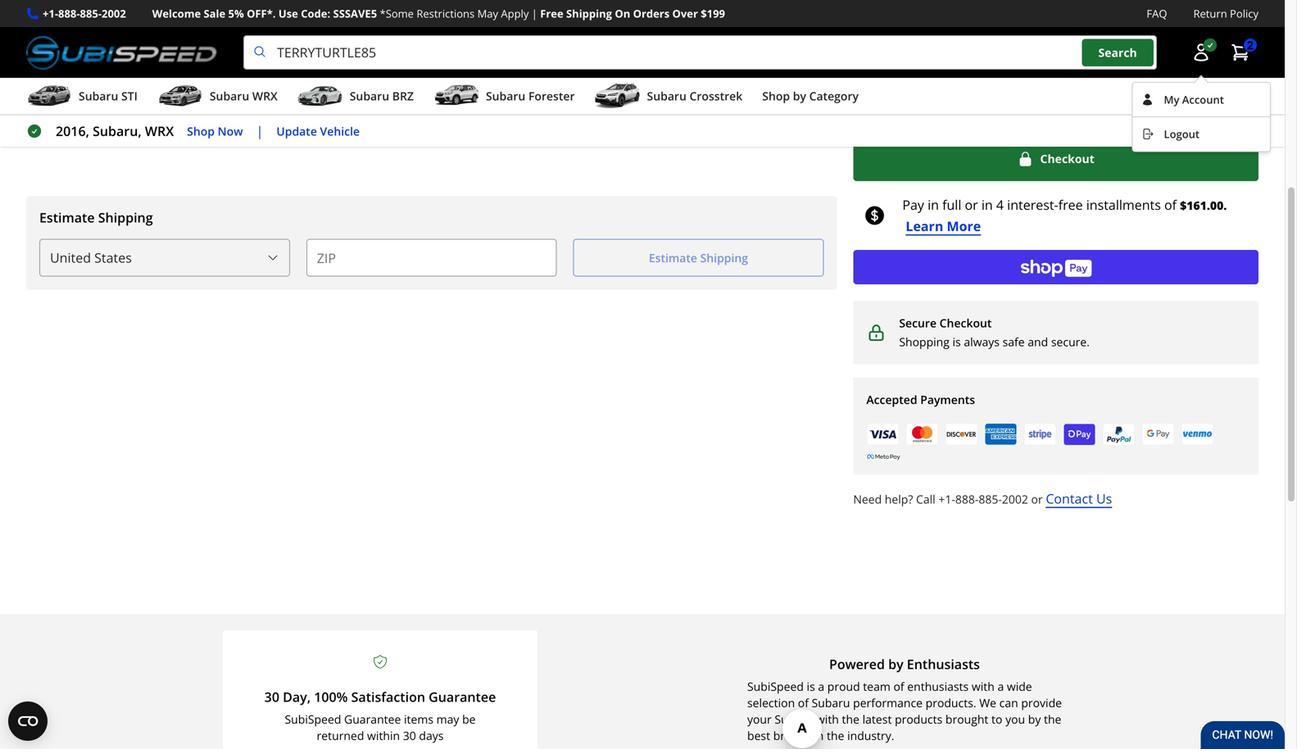 Task type: locate. For each thing, give the bounding box(es) containing it.
$299.00 down "shop by category"
[[782, 110, 824, 125]]

0 horizontal spatial is
[[807, 679, 816, 694]]

0 vertical spatial or
[[965, 196, 979, 214]]

help?
[[885, 491, 914, 507]]

subaru up increment icon at the top
[[647, 88, 687, 104]]

secure
[[900, 315, 937, 331]]

0 horizontal spatial subispeed
[[285, 712, 341, 727]]

1 vertical spatial you
[[1006, 712, 1026, 727]]

100%
[[314, 688, 348, 706]]

guarantee up within
[[344, 712, 401, 727]]

is left always
[[953, 334, 961, 350]]

restrictions
[[417, 6, 475, 21]]

+1- up subispeed logo
[[43, 6, 58, 21]]

team
[[864, 679, 891, 694]]

1 horizontal spatial +1-
[[939, 491, 956, 507]]

account
[[1183, 92, 1225, 107]]

1 vertical spatial is
[[807, 679, 816, 694]]

0 horizontal spatial $299.00
[[713, 110, 755, 126]]

0 horizontal spatial shop
[[187, 123, 215, 139]]

proud
[[828, 679, 861, 694]]

subaru left the sti
[[79, 88, 118, 104]]

0 horizontal spatial you
[[955, 89, 973, 104]]

guarantee
[[429, 688, 496, 706], [344, 712, 401, 727]]

1 horizontal spatial with
[[972, 679, 995, 694]]

2 horizontal spatial to
[[1070, 89, 1080, 104]]

1 vertical spatial |
[[256, 122, 263, 140]]

885- right call at the right of page
[[979, 491, 1003, 507]]

of up performance
[[894, 679, 905, 694]]

1 vertical spatial to
[[286, 106, 296, 121]]

in left full
[[928, 196, 939, 214]]

in inside powered by enthusiasts subispeed is a proud team of enthusiasts with a wide selection of subaru performance products. we can provide your subaru with the latest products brought to you by the best brands in the industry.
[[814, 728, 824, 743]]

0 vertical spatial guarantee
[[429, 688, 496, 706]]

stripe image
[[1024, 423, 1057, 446]]

eibach up a subaru wrx thumbnail image on the top left
[[161, 60, 198, 76]]

1 horizontal spatial 885-
[[979, 491, 1003, 507]]

+1- right call at the right of page
[[939, 491, 956, 507]]

venmo image
[[1182, 423, 1214, 446]]

the
[[1083, 89, 1098, 104], [842, 712, 860, 727], [1044, 712, 1062, 727], [827, 728, 845, 743]]

wrx down 0 on the left top of the page
[[145, 122, 174, 140]]

1 vertical spatial checkout
[[940, 315, 992, 331]]

0 horizontal spatial wrx
[[145, 122, 174, 140]]

1 horizontal spatial and
[[1028, 334, 1049, 350]]

0 horizontal spatial +1-
[[43, 6, 58, 21]]

0 horizontal spatial 30
[[265, 688, 280, 706]]

subaru inside the subaru wrx dropdown button
[[210, 88, 249, 104]]

by clicking checkout, you confirm agreement to the terms of use and included privacy policy
[[854, 89, 1234, 122]]

shop now link
[[187, 122, 243, 141]]

885- up subispeed logo
[[80, 6, 102, 21]]

policy down checkout,
[[893, 107, 923, 122]]

0 vertical spatial 885-
[[80, 6, 102, 21]]

you down can
[[1006, 712, 1026, 727]]

| down time
[[256, 122, 263, 140]]

to right agreement
[[1070, 89, 1080, 104]]

1 horizontal spatial is
[[953, 334, 961, 350]]

with up we
[[972, 679, 995, 694]]

a subaru forester thumbnail image image
[[434, 84, 480, 108]]

0 horizontal spatial days
[[386, 106, 409, 121]]

terms of use link
[[1102, 88, 1169, 106]]

subaru
[[79, 88, 118, 104], [210, 88, 249, 104], [350, 88, 390, 104], [486, 88, 526, 104], [647, 88, 687, 104], [812, 695, 851, 711], [775, 712, 814, 727]]

by left the category
[[793, 88, 807, 104]]

1 vertical spatial by
[[889, 655, 904, 673]]

0 horizontal spatial with
[[817, 712, 839, 727]]

crosstrek
[[690, 88, 743, 104]]

2002 up subispeed logo
[[102, 6, 126, 21]]

in right brands
[[814, 728, 824, 743]]

0 vertical spatial shipping
[[567, 6, 612, 21]]

0 horizontal spatial policy
[[893, 107, 923, 122]]

by inside 'dropdown button'
[[793, 88, 807, 104]]

forester
[[529, 88, 575, 104]]

update vehicle
[[277, 123, 360, 139]]

metapay image
[[868, 455, 900, 460]]

1 horizontal spatial days
[[419, 728, 444, 743]]

0 horizontal spatial by
[[793, 88, 807, 104]]

shipping
[[567, 6, 612, 21], [854, 62, 895, 77], [98, 209, 153, 226]]

shipping and taxes calculated at checkout
[[854, 62, 1054, 77]]

to up update
[[286, 106, 296, 121]]

now
[[218, 123, 243, 139]]

free
[[1059, 196, 1083, 214]]

5%
[[228, 6, 244, 21]]

within
[[367, 728, 400, 743]]

1 horizontal spatial |
[[532, 6, 538, 21]]

1 horizontal spatial $299.00
[[782, 110, 824, 125]]

is inside powered by enthusiasts subispeed is a proud team of enthusiasts with a wide selection of subaru performance products. we can provide your subaru with the latest products brought to you by the best brands in the industry.
[[807, 679, 816, 694]]

0 vertical spatial days
[[386, 106, 409, 121]]

by for shop
[[793, 88, 807, 104]]

days down brz
[[386, 106, 409, 121]]

+1- inside need help? call +1-888-885-2002 or contact us
[[939, 491, 956, 507]]

the left terms
[[1083, 89, 1098, 104]]

0 horizontal spatial checkout
[[940, 315, 992, 331]]

1 vertical spatial +1-
[[939, 491, 956, 507]]

subispeed inside the 30 day, 100% satisfaction guarantee subispeed guarantee items may be returned within 30 days
[[285, 712, 341, 727]]

2 horizontal spatial by
[[1029, 712, 1041, 727]]

Country Select button
[[39, 239, 290, 277]]

1 horizontal spatial subispeed
[[748, 679, 804, 694]]

of
[[1136, 89, 1147, 104], [1165, 196, 1177, 214], [894, 679, 905, 694], [798, 695, 809, 711]]

use right off*.
[[279, 6, 298, 21]]

logout
[[1165, 127, 1200, 142]]

1 vertical spatial shop
[[187, 123, 215, 139]]

888- right call at the right of page
[[956, 491, 979, 507]]

1 horizontal spatial to
[[992, 712, 1003, 727]]

0 horizontal spatial and
[[898, 62, 916, 77]]

or
[[965, 196, 979, 214], [1032, 491, 1043, 507]]

subispeed up selection on the right bottom
[[748, 679, 804, 694]]

subaru forester button
[[434, 81, 575, 114]]

visa image
[[867, 423, 900, 446]]

you inside powered by enthusiasts subispeed is a proud team of enthusiasts with a wide selection of subaru performance products. we can provide your subaru with the latest products brought to you by the best brands in the industry.
[[1006, 712, 1026, 727]]

1 horizontal spatial 888-
[[956, 491, 979, 507]]

over
[[673, 6, 698, 21]]

days down items
[[419, 728, 444, 743]]

shipping up the 'country select' button
[[98, 209, 153, 226]]

30 up vehicle
[[325, 106, 337, 121]]

subaru,
[[93, 122, 142, 140]]

policy up 2
[[1231, 6, 1259, 21]]

to inside eibach eibach anti roll 25mm front sway bar kit - 2015+ wrx 0 in stock : average time to ship: 30 business days remove
[[286, 106, 296, 121]]

of left $161.00
[[1165, 196, 1177, 214]]

is left proud
[[807, 679, 816, 694]]

0 vertical spatial is
[[953, 334, 961, 350]]

be
[[462, 712, 476, 727]]

$161.00
[[1181, 198, 1224, 213]]

1 vertical spatial 2002
[[1003, 491, 1029, 507]]

subispeed
[[748, 679, 804, 694], [285, 712, 341, 727]]

0 vertical spatial 888-
[[58, 6, 80, 21]]

or left the contact
[[1032, 491, 1043, 507]]

0 vertical spatial shop
[[763, 88, 790, 104]]

1 horizontal spatial guarantee
[[429, 688, 496, 706]]

$299.00 down '$332.22' on the right of the page
[[713, 110, 755, 126]]

more
[[947, 217, 982, 235]]

included
[[1193, 89, 1234, 104]]

taxes
[[919, 62, 944, 77]]

1 horizontal spatial shop
[[763, 88, 790, 104]]

sway
[[304, 84, 329, 98]]

1 horizontal spatial use
[[1150, 89, 1169, 104]]

and right safe
[[1028, 334, 1049, 350]]

by up team
[[889, 655, 904, 673]]

2002 left the contact
[[1003, 491, 1029, 507]]

return
[[1194, 6, 1228, 21]]

subispeed logo image
[[26, 35, 217, 70]]

code:
[[301, 6, 331, 21]]

vehicle
[[320, 123, 360, 139]]

wrx inside eibach eibach anti roll 25mm front sway bar kit - 2015+ wrx 0 in stock : average time to ship: 30 business days remove
[[407, 84, 430, 98]]

of right terms
[[1136, 89, 1147, 104]]

policy
[[1231, 6, 1259, 21], [893, 107, 923, 122]]

subaru left forester
[[486, 88, 526, 104]]

1 horizontal spatial wrx
[[252, 88, 278, 104]]

885-
[[80, 6, 102, 21], [979, 491, 1003, 507]]

subaru for subaru sti
[[79, 88, 118, 104]]

1 horizontal spatial 30
[[325, 106, 337, 121]]

in
[[928, 196, 939, 214], [982, 196, 993, 214], [814, 728, 824, 743]]

guarantee up be
[[429, 688, 496, 706]]

to down we
[[992, 712, 1003, 727]]

and left taxes
[[898, 62, 916, 77]]

888- up subispeed logo
[[58, 6, 80, 21]]

can
[[1000, 695, 1019, 711]]

2 horizontal spatial wrx
[[407, 84, 430, 98]]

30 down items
[[403, 728, 416, 743]]

0 vertical spatial policy
[[1231, 6, 1259, 21]]

eib7727.310 eibach anti roll 25mm front sway bar kit - 2015+ wrx, image
[[33, 59, 151, 177]]

pay in full or in 4 interest-free installments of $161.00 . learn more
[[903, 196, 1228, 235]]

1 horizontal spatial or
[[1032, 491, 1043, 507]]

always
[[964, 334, 1000, 350]]

1 horizontal spatial policy
[[1231, 6, 1259, 21]]

wrx right 2015+
[[407, 84, 430, 98]]

subaru inside subaru crosstrek dropdown button
[[647, 88, 687, 104]]

shoppay image
[[1064, 423, 1096, 446]]

by
[[793, 88, 807, 104], [889, 655, 904, 673], [1029, 712, 1041, 727]]

terms
[[1102, 89, 1134, 104]]

1 vertical spatial days
[[419, 728, 444, 743]]

provide
[[1022, 695, 1063, 711]]

you down the calculated at right top
[[955, 89, 973, 104]]

shop right '$332.22' on the right of the page
[[763, 88, 790, 104]]

shipping left on
[[567, 6, 612, 21]]

by down provide
[[1029, 712, 1041, 727]]

bar
[[332, 84, 349, 98]]

learn
[[906, 217, 944, 235]]

subaru inside subaru sti dropdown button
[[79, 88, 118, 104]]

0 vertical spatial by
[[793, 88, 807, 104]]

latest
[[863, 712, 892, 727]]

shopping
[[900, 334, 950, 350]]

may
[[478, 6, 498, 21]]

estimate shipping button
[[39, 209, 824, 226]]

a left proud
[[819, 679, 825, 694]]

0 horizontal spatial shipping
[[98, 209, 153, 226]]

0 horizontal spatial guarantee
[[344, 712, 401, 727]]

1 vertical spatial or
[[1032, 491, 1043, 507]]

0 vertical spatial use
[[279, 6, 298, 21]]

2 eibach from the top
[[161, 84, 193, 98]]

days inside the 30 day, 100% satisfaction guarantee subispeed guarantee items may be returned within 30 days
[[419, 728, 444, 743]]

1 vertical spatial use
[[1150, 89, 1169, 104]]

1 vertical spatial and
[[1172, 89, 1190, 104]]

0 vertical spatial with
[[972, 679, 995, 694]]

1 vertical spatial 885-
[[979, 491, 1003, 507]]

2 vertical spatial by
[[1029, 712, 1041, 727]]

use inside the by clicking checkout, you confirm agreement to the terms of use and included privacy policy
[[1150, 89, 1169, 104]]

1 vertical spatial 30
[[265, 688, 280, 706]]

products.
[[926, 695, 977, 711]]

1 vertical spatial with
[[817, 712, 839, 727]]

0 vertical spatial 30
[[325, 106, 337, 121]]

0 horizontal spatial 2002
[[102, 6, 126, 21]]

0 vertical spatial checkout
[[1041, 151, 1095, 166]]

estimate
[[39, 209, 95, 226]]

or right full
[[965, 196, 979, 214]]

shipping up clicking at top right
[[854, 62, 895, 77]]

wrx up time
[[252, 88, 278, 104]]

wrx inside dropdown button
[[252, 88, 278, 104]]

subaru for subaru forester
[[486, 88, 526, 104]]

30 left day,
[[265, 688, 280, 706]]

at
[[998, 62, 1007, 77]]

shop
[[763, 88, 790, 104], [187, 123, 215, 139]]

decrement image
[[587, 110, 604, 126]]

to inside powered by enthusiasts subispeed is a proud team of enthusiasts with a wide selection of subaru performance products. we can provide your subaru with the latest products brought to you by the best brands in the industry.
[[992, 712, 1003, 727]]

subaru inside subaru forester dropdown button
[[486, 88, 526, 104]]

0 horizontal spatial |
[[256, 122, 263, 140]]

in left '4'
[[982, 196, 993, 214]]

with down proud
[[817, 712, 839, 727]]

checkout inside button
[[1041, 151, 1095, 166]]

my
[[1165, 92, 1180, 107]]

dialog containing my account
[[1133, 72, 1272, 152]]

1 vertical spatial subispeed
[[285, 712, 341, 727]]

0 vertical spatial to
[[1070, 89, 1080, 104]]

checkout up always
[[940, 315, 992, 331]]

2002
[[102, 6, 126, 21], [1003, 491, 1029, 507]]

need help? call +1-888-885-2002 or contact us
[[854, 490, 1113, 507]]

1 horizontal spatial you
[[1006, 712, 1026, 727]]

wrx
[[407, 84, 430, 98], [252, 88, 278, 104], [145, 122, 174, 140]]

subaru sti button
[[26, 81, 138, 114]]

1 horizontal spatial checkout
[[1041, 151, 1095, 166]]

and left 'included' in the right top of the page
[[1172, 89, 1190, 104]]

2 horizontal spatial shipping
[[854, 62, 895, 77]]

secure checkout shopping is always safe and secure.
[[900, 315, 1090, 350]]

1 horizontal spatial a
[[998, 679, 1004, 694]]

shop down stock
[[187, 123, 215, 139]]

1 horizontal spatial by
[[889, 655, 904, 673]]

2 vertical spatial and
[[1028, 334, 1049, 350]]

None number field
[[583, 98, 675, 137]]

subispeed down day,
[[285, 712, 341, 727]]

subaru up average
[[210, 88, 249, 104]]

| left free
[[532, 6, 538, 21]]

2 horizontal spatial 30
[[403, 728, 416, 743]]

shop inside 'dropdown button'
[[763, 88, 790, 104]]

subaru for subaru wrx
[[210, 88, 249, 104]]

checkout inside 'secure checkout shopping is always safe and secure.'
[[940, 315, 992, 331]]

dialog
[[1133, 72, 1272, 152]]

+1-888-885-2002
[[43, 6, 126, 21]]

1 vertical spatial policy
[[893, 107, 923, 122]]

kit
[[352, 84, 365, 98]]

the up industry.
[[842, 712, 860, 727]]

subaru up business
[[350, 88, 390, 104]]

my account
[[1165, 92, 1225, 107]]

0 vertical spatial subispeed
[[748, 679, 804, 694]]

0 vertical spatial you
[[955, 89, 973, 104]]

1 vertical spatial 888-
[[956, 491, 979, 507]]

checkout up free
[[1041, 151, 1095, 166]]

eibach up the in at top
[[161, 84, 193, 98]]

a up can
[[998, 679, 1004, 694]]

0 horizontal spatial a
[[819, 679, 825, 694]]

0 horizontal spatial to
[[286, 106, 296, 121]]

0 horizontal spatial or
[[965, 196, 979, 214]]

a subaru brz thumbnail image image
[[297, 84, 343, 108]]

days
[[386, 106, 409, 121], [419, 728, 444, 743]]

agreement
[[1015, 89, 1067, 104]]

2 horizontal spatial and
[[1172, 89, 1190, 104]]

by for powered
[[889, 655, 904, 673]]

days inside eibach eibach anti roll 25mm front sway bar kit - 2015+ wrx 0 in stock : average time to ship: 30 business days remove
[[386, 106, 409, 121]]

0 horizontal spatial 888-
[[58, 6, 80, 21]]

roll
[[219, 84, 237, 98]]

discover image
[[946, 423, 978, 446]]

use right terms
[[1150, 89, 1169, 104]]

subaru inside subaru brz "dropdown button"
[[350, 88, 390, 104]]

subispeed inside powered by enthusiasts subispeed is a proud team of enthusiasts with a wide selection of subaru performance products. we can provide your subaru with the latest products brought to you by the best brands in the industry.
[[748, 679, 804, 694]]

$332.22
[[716, 93, 755, 108]]

0 horizontal spatial in
[[814, 728, 824, 743]]

.
[[1224, 198, 1228, 213]]

call
[[917, 491, 936, 507]]



Task type: describe. For each thing, give the bounding box(es) containing it.
1 vertical spatial shipping
[[854, 62, 895, 77]]

30 day, 100% satisfaction guarantee image
[[372, 654, 389, 670]]

anti
[[196, 84, 216, 98]]

payments
[[921, 392, 976, 408]]

shop by category button
[[763, 81, 859, 114]]

stock
[[183, 106, 212, 121]]

*some
[[380, 6, 414, 21]]

front
[[275, 84, 301, 98]]

2 a from the left
[[998, 679, 1004, 694]]

the left industry.
[[827, 728, 845, 743]]

2016,
[[56, 122, 89, 140]]

privacy policy link
[[854, 106, 923, 123]]

the inside the by clicking checkout, you confirm agreement to the terms of use and included privacy policy
[[1083, 89, 1098, 104]]

shop for shop now
[[187, 123, 215, 139]]

country select image
[[266, 251, 279, 265]]

0 horizontal spatial use
[[279, 6, 298, 21]]

subaru wrx
[[210, 88, 278, 104]]

we
[[980, 695, 997, 711]]

policy inside the by clicking checkout, you confirm agreement to the terms of use and included privacy policy
[[893, 107, 923, 122]]

brands
[[774, 728, 811, 743]]

learn more link
[[903, 217, 982, 235]]

cobcb-050fz-24 cobb subaru front sway bar 24mm - 2 position adjustable - 2015-2021 subaru wrx, image
[[33, 0, 151, 19]]

calculated
[[947, 62, 995, 77]]

on
[[615, 6, 631, 21]]

eibach anti roll 25mm front sway bar kit - 2015+ wrx link
[[161, 84, 430, 98]]

subaru wrx button
[[157, 81, 278, 114]]

update vehicle button
[[277, 122, 360, 141]]

ship:
[[299, 106, 322, 121]]

or inside "pay in full or in 4 interest-free installments of $161.00 . learn more"
[[965, 196, 979, 214]]

installments
[[1087, 196, 1162, 214]]

welcome sale 5% off*. use code: sssave5 *some restrictions may apply | free shipping on orders over $199
[[152, 6, 726, 21]]

apply
[[501, 6, 529, 21]]

$199
[[701, 6, 726, 21]]

sale
[[204, 6, 226, 21]]

pay
[[903, 196, 925, 214]]

1 vertical spatial guarantee
[[344, 712, 401, 727]]

subaru down proud
[[812, 695, 851, 711]]

a subaru sti thumbnail image image
[[26, 84, 72, 108]]

2 vertical spatial 30
[[403, 728, 416, 743]]

of right selection on the right bottom
[[798, 695, 809, 711]]

subaru crosstrek
[[647, 88, 743, 104]]

average
[[218, 106, 258, 121]]

2015+
[[374, 84, 404, 98]]

0
[[161, 106, 167, 121]]

privacy
[[854, 107, 891, 122]]

885- inside need help? call +1-888-885-2002 or contact us
[[979, 491, 1003, 507]]

search input field
[[244, 35, 1158, 70]]

888- inside need help? call +1-888-885-2002 or contact us
[[956, 491, 979, 507]]

shop for shop by category
[[763, 88, 790, 104]]

to inside the by clicking checkout, you confirm agreement to the terms of use and included privacy policy
[[1070, 89, 1080, 104]]

subaru sti
[[79, 88, 138, 104]]

business
[[340, 106, 383, 121]]

paypal image
[[1103, 423, 1136, 446]]

logout button
[[1133, 117, 1271, 151]]

subaru brz
[[350, 88, 414, 104]]

return policy
[[1194, 6, 1259, 21]]

remove button
[[161, 127, 202, 144]]

subaru for subaru brz
[[350, 88, 390, 104]]

brz
[[392, 88, 414, 104]]

you inside the by clicking checkout, you confirm agreement to the terms of use and included privacy policy
[[955, 89, 973, 104]]

day,
[[283, 688, 311, 706]]

powered by enthusiasts subispeed is a proud team of enthusiasts with a wide selection of subaru performance products. we can provide your subaru with the latest products brought to you by the best brands in the industry.
[[748, 655, 1063, 743]]

welcome
[[152, 6, 201, 21]]

your
[[748, 712, 772, 727]]

0 horizontal spatial 885-
[[80, 6, 102, 21]]

:
[[212, 106, 215, 121]]

a subaru crosstrek thumbnail image image
[[595, 84, 641, 108]]

is inside 'secure checkout shopping is always safe and secure.'
[[953, 334, 961, 350]]

wide
[[1007, 679, 1033, 694]]

shop now
[[187, 123, 243, 139]]

2 horizontal spatial in
[[982, 196, 993, 214]]

performance
[[854, 695, 923, 711]]

clicking
[[868, 89, 902, 104]]

1 horizontal spatial shipping
[[567, 6, 612, 21]]

buy with shop pay image
[[1020, 258, 1093, 277]]

1 a from the left
[[819, 679, 825, 694]]

of inside "pay in full or in 4 interest-free installments of $161.00 . learn more"
[[1165, 196, 1177, 214]]

need
[[854, 491, 882, 507]]

shop by category
[[763, 88, 859, 104]]

satisfaction
[[351, 688, 426, 706]]

Zip text field
[[306, 239, 557, 277]]

free
[[540, 6, 564, 21]]

of inside the by clicking checkout, you confirm agreement to the terms of use and included privacy policy
[[1136, 89, 1147, 104]]

checkout button
[[854, 136, 1259, 181]]

0 vertical spatial and
[[898, 62, 916, 77]]

powered
[[830, 655, 885, 673]]

mastercard image
[[906, 423, 939, 446]]

return policy link
[[1194, 5, 1259, 22]]

googlepay image
[[1142, 423, 1175, 446]]

checkout,
[[905, 89, 953, 104]]

open widget image
[[8, 702, 48, 741]]

2 vertical spatial shipping
[[98, 209, 153, 226]]

and inside 'secure checkout shopping is always safe and secure.'
[[1028, 334, 1049, 350]]

1 horizontal spatial in
[[928, 196, 939, 214]]

enthusiasts
[[907, 655, 981, 673]]

or inside need help? call +1-888-885-2002 or contact us
[[1032, 491, 1043, 507]]

interest-
[[1008, 196, 1059, 214]]

$332.22 $299.00
[[713, 93, 755, 126]]

2
[[1248, 37, 1254, 53]]

subaru up brands
[[775, 712, 814, 727]]

30 day, 100% satisfaction guarantee subispeed guarantee items may be returned within 30 days
[[265, 688, 496, 743]]

and inside the by clicking checkout, you confirm agreement to the terms of use and included privacy policy
[[1172, 89, 1190, 104]]

2016, subaru, wrx
[[56, 122, 174, 140]]

eibach eibach anti roll 25mm front sway bar kit - 2015+ wrx 0 in stock : average time to ship: 30 business days remove
[[161, 60, 430, 143]]

orders
[[633, 6, 670, 21]]

by
[[854, 89, 865, 104]]

sssave5
[[333, 6, 377, 21]]

time
[[260, 106, 283, 121]]

update
[[277, 123, 317, 139]]

checkout link
[[854, 136, 1259, 181]]

0 vertical spatial |
[[532, 6, 538, 21]]

amex image
[[985, 423, 1018, 446]]

category
[[810, 88, 859, 104]]

increment image
[[654, 110, 671, 126]]

safe
[[1003, 334, 1025, 350]]

subaru brz button
[[297, 81, 414, 114]]

2002 inside need help? call +1-888-885-2002 or contact us
[[1003, 491, 1029, 507]]

25mm
[[240, 84, 272, 98]]

Discount Code field
[[854, 0, 1166, 21]]

30 inside eibach eibach anti roll 25mm front sway bar kit - 2015+ wrx 0 in stock : average time to ship: 30 business days remove
[[325, 106, 337, 121]]

4
[[997, 196, 1004, 214]]

0 vertical spatial +1-
[[43, 6, 58, 21]]

subaru crosstrek button
[[595, 81, 743, 114]]

my account link
[[1133, 83, 1271, 117]]

2 button
[[1223, 36, 1259, 69]]

the down provide
[[1044, 712, 1062, 727]]

1 eibach from the top
[[161, 60, 198, 76]]

subaru for subaru crosstrek
[[647, 88, 687, 104]]

a subaru wrx thumbnail image image
[[157, 84, 203, 108]]

estimate shipping
[[39, 209, 153, 226]]

checkout
[[1010, 62, 1054, 77]]

items
[[404, 712, 434, 727]]

enthusiasts
[[908, 679, 969, 694]]



Task type: vqa. For each thing, say whether or not it's contained in the screenshot.
:
yes



